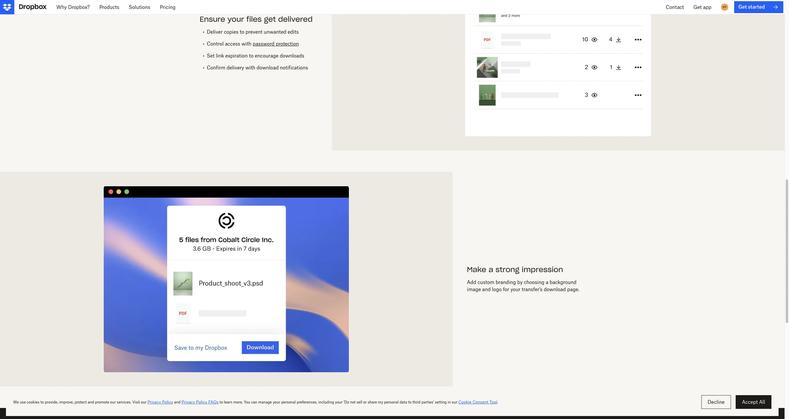 Task type: describe. For each thing, give the bounding box(es) containing it.
unwanted
[[264, 29, 287, 35]]

with for access
[[242, 41, 252, 47]]

page.
[[568, 287, 580, 293]]

protection
[[276, 41, 299, 47]]

get for get started
[[739, 4, 747, 10]]

why dropbox? button
[[52, 0, 95, 14]]

notifications
[[280, 65, 308, 71]]

encourage
[[255, 53, 279, 59]]

strong
[[496, 265, 520, 274]]

with for delivery
[[246, 65, 256, 71]]

downloads
[[280, 53, 305, 59]]

set
[[207, 53, 215, 59]]

pricing link
[[155, 0, 180, 14]]

kp
[[723, 5, 727, 9]]

image
[[467, 287, 481, 293]]

password
[[253, 41, 275, 47]]

a inside add custom branding by choosing a background image and logo for your transfer's download page.
[[546, 280, 549, 286]]

0 horizontal spatial to
[[240, 29, 244, 35]]

logo
[[492, 287, 502, 293]]

kp button
[[720, 2, 730, 12]]

control
[[207, 41, 224, 47]]

delivery
[[227, 65, 244, 71]]

why dropbox?
[[56, 4, 90, 10]]

impression
[[522, 265, 564, 274]]

make
[[467, 265, 487, 274]]

why
[[56, 4, 67, 10]]

deliver
[[207, 29, 223, 35]]

access
[[225, 41, 240, 47]]

1 vertical spatial to
[[249, 53, 254, 59]]

solutions
[[129, 4, 150, 10]]

deliver copies to prevent unwanted edits
[[207, 29, 299, 35]]

get started
[[739, 4, 766, 10]]

delivered
[[278, 14, 313, 24]]

products
[[99, 4, 119, 10]]



Task type: locate. For each thing, give the bounding box(es) containing it.
expiration
[[226, 53, 248, 59]]

solutions button
[[124, 0, 155, 14]]

get for get app
[[694, 4, 702, 10]]

get inside popup button
[[694, 4, 702, 10]]

confirm
[[207, 65, 226, 71]]

and
[[483, 287, 491, 293]]

choosing
[[524, 280, 545, 286]]

edits
[[288, 29, 299, 35]]

set link expiration to encourage downloads
[[207, 53, 305, 59]]

add custom branding by choosing a background image and logo for your transfer's download page.
[[467, 280, 580, 293]]

app
[[704, 4, 712, 10]]

1 vertical spatial download
[[544, 287, 566, 293]]

background
[[550, 280, 577, 286]]

1 horizontal spatial download
[[544, 287, 566, 293]]

contact
[[666, 4, 685, 10]]

dropbox?
[[68, 4, 90, 10]]

link
[[216, 53, 224, 59]]

password protection link
[[253, 41, 299, 47]]

get app
[[694, 4, 712, 10]]

branding
[[496, 280, 516, 286]]

products button
[[95, 0, 124, 14]]

to down control access with password protection at left top
[[249, 53, 254, 59]]

get started link
[[735, 1, 784, 13]]

to
[[240, 29, 244, 35], [249, 53, 254, 59]]

with down 'set link expiration to encourage downloads' at the left top of page
[[246, 65, 256, 71]]

a right the choosing
[[546, 280, 549, 286]]

0 vertical spatial with
[[242, 41, 252, 47]]

download down encourage
[[257, 65, 279, 71]]

get app button
[[689, 0, 717, 14]]

0 vertical spatial a
[[489, 265, 494, 274]]

screenshot of viewership stats and settings for files in dropbox transfer image
[[347, 0, 771, 136]]

make a strong impression
[[467, 265, 564, 274]]

1 vertical spatial a
[[546, 280, 549, 286]]

custom
[[478, 280, 495, 286]]

download inside add custom branding by choosing a background image and logo for your transfer's download page.
[[544, 287, 566, 293]]

prevent
[[246, 29, 263, 35]]

download
[[257, 65, 279, 71], [544, 287, 566, 293]]

get left started
[[739, 4, 747, 10]]

your down by
[[511, 287, 521, 293]]

0 horizontal spatial get
[[694, 4, 702, 10]]

started
[[749, 4, 766, 10]]

1 horizontal spatial get
[[739, 4, 747, 10]]

0 horizontal spatial a
[[489, 265, 494, 274]]

a
[[489, 265, 494, 274], [546, 280, 549, 286]]

0 horizontal spatial your
[[228, 14, 244, 24]]

your inside add custom branding by choosing a background image and logo for your transfer's download page.
[[511, 287, 521, 293]]

1 horizontal spatial to
[[249, 53, 254, 59]]

your
[[228, 14, 244, 24], [511, 287, 521, 293]]

with down deliver copies to prevent unwanted edits
[[242, 41, 252, 47]]

0 horizontal spatial download
[[257, 65, 279, 71]]

add
[[467, 280, 477, 286]]

1 vertical spatial with
[[246, 65, 256, 71]]

files
[[247, 14, 262, 24]]

for
[[503, 287, 510, 293]]

get
[[739, 4, 747, 10], [694, 4, 702, 10]]

0 vertical spatial to
[[240, 29, 244, 35]]

get
[[264, 14, 276, 24]]

with
[[242, 41, 252, 47], [246, 65, 256, 71]]

to right copies
[[240, 29, 244, 35]]

1 horizontal spatial a
[[546, 280, 549, 286]]

0 vertical spatial download
[[257, 65, 279, 71]]

1 horizontal spatial your
[[511, 287, 521, 293]]

contact button
[[662, 0, 689, 14]]

get left app
[[694, 4, 702, 10]]

pricing
[[160, 4, 176, 10]]

by
[[518, 280, 523, 286]]

screenshot of a user receiving files in dropbox transfer with custom branding image
[[14, 186, 439, 372]]

ensure your files get delivered
[[200, 14, 313, 24]]

a up custom
[[489, 265, 494, 274]]

confirm delivery with download notifications
[[207, 65, 308, 71]]

transfer's
[[522, 287, 543, 293]]

ensure
[[200, 14, 225, 24]]

control access with password protection
[[207, 41, 299, 47]]

0 vertical spatial your
[[228, 14, 244, 24]]

copies
[[224, 29, 239, 35]]

your up copies
[[228, 14, 244, 24]]

download down background
[[544, 287, 566, 293]]

1 vertical spatial your
[[511, 287, 521, 293]]



Task type: vqa. For each thing, say whether or not it's contained in the screenshot.
1st row group from the bottom
no



